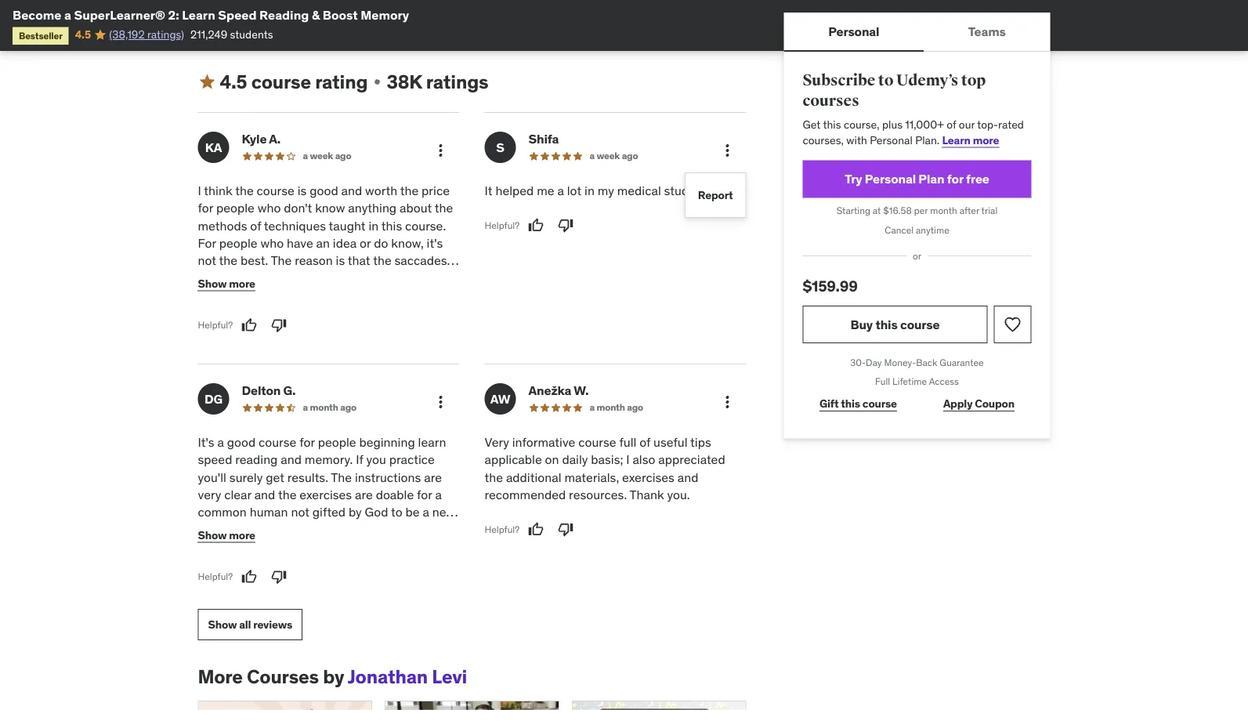 Task type: locate. For each thing, give the bounding box(es) containing it.
0 horizontal spatial week
[[310, 150, 333, 162]]

in
[[585, 182, 595, 198], [369, 217, 379, 233]]

month for it's a good course for people beginning learn speed reading and memory. if you practice you'll surely get results. the instructions are very clear and the exercises are doable for a common human not gifted by god to be a nerd since the birth, however imma give a 4.5 but not 5 because i felt like it was missing some techniques on how to not lose focus while speed reading, i guess it would be so important to know.
[[310, 401, 338, 414]]

0 vertical spatial people
[[216, 200, 255, 216]]

by inside the it's a good course for people beginning learn speed reading and memory. if you practice you'll surely get results. the instructions are very clear and the exercises are doable for a common human not gifted by god to be a nerd since the birth, however imma give a 4.5 but not 5 because i felt like it was missing some techniques on how to not lose focus while speed reading, i guess it would be so important to know.
[[349, 504, 362, 520]]

lot
[[567, 182, 582, 198]]

courses
[[803, 91, 859, 110]]

coupon
[[975, 397, 1015, 411]]

2 vertical spatial it
[[327, 574, 334, 590]]

ratings
[[426, 70, 489, 94]]

mark review by anežka w. as unhelpful image
[[558, 522, 574, 537]]

1 horizontal spatial be
[[406, 504, 420, 520]]

people up memory.
[[318, 434, 356, 450]]

mark review by shifa as unhelpful image
[[558, 218, 574, 233]]

techniques down don't
[[264, 217, 326, 233]]

1 vertical spatial 4.5
[[220, 70, 247, 94]]

2 show more from the top
[[198, 276, 255, 291]]

this right buy in the top right of the page
[[876, 316, 898, 332]]

should
[[351, 270, 388, 286]]

g.
[[283, 383, 296, 399]]

reading up surely
[[235, 451, 278, 468]]

0 vertical spatial show more button
[[198, 8, 271, 39]]

show more button for delton g.
[[198, 520, 255, 551]]

1 vertical spatial show more button
[[198, 268, 255, 299]]

a week ago for shifa
[[590, 150, 638, 162]]

people down methods
[[219, 235, 258, 251]]

1 horizontal spatial by
[[349, 504, 362, 520]]

1 horizontal spatial month
[[597, 401, 625, 414]]

this up "do"
[[382, 217, 402, 233]]

(38,192
[[109, 27, 145, 41]]

good inside the it's a good course for people beginning learn speed reading and memory. if you practice you'll surely get results. the instructions are very clear and the exercises are doable for a common human not gifted by god to be a nerd since the birth, however imma give a 4.5 but not 5 because i felt like it was missing some techniques on how to not lose focus while speed reading, i guess it would be so important to know.
[[227, 434, 256, 450]]

show
[[198, 16, 227, 31], [198, 276, 227, 291], [198, 528, 227, 542], [208, 617, 237, 631]]

0 horizontal spatial in
[[369, 217, 379, 233]]

show more for kyle a.
[[198, 276, 255, 291]]

do
[[374, 235, 388, 251]]

30-
[[851, 356, 866, 368]]

are down practice
[[424, 469, 442, 485]]

gift this course
[[820, 397, 897, 411]]

0 horizontal spatial by
[[323, 665, 344, 688]]

0 horizontal spatial on
[[263, 557, 277, 573]]

month inside starting at $16.58 per month after trial cancel anytime
[[930, 205, 958, 217]]

on up reading,
[[263, 557, 277, 573]]

of inside get this course, plus 11,000+ of our top-rated courses, with personal plan.
[[947, 117, 956, 132]]

at
[[873, 205, 881, 217]]

learn down our
[[942, 133, 971, 147]]

0 horizontal spatial are
[[355, 487, 373, 503]]

the down memory.
[[331, 469, 352, 485]]

free
[[966, 171, 990, 187]]

buy this course
[[851, 316, 940, 332]]

1 vertical spatial since
[[198, 522, 227, 538]]

1 horizontal spatial week
[[597, 150, 620, 162]]

0 horizontal spatial since
[[198, 522, 227, 538]]

1 vertical spatial on
[[263, 557, 277, 573]]

helpful? left mark review by shifa as helpful image
[[485, 219, 520, 231]]

1 vertical spatial be
[[373, 574, 388, 590]]

0 horizontal spatial month
[[310, 401, 338, 414]]

in right "lot"
[[585, 182, 595, 198]]

is up don't
[[298, 182, 307, 198]]

this inside 'link'
[[841, 397, 860, 411]]

0 horizontal spatial of
[[250, 217, 261, 233]]

mark review by delton g. as unhelpful image
[[271, 569, 287, 585]]

4.5 left but
[[404, 522, 421, 538]]

good inside i think the course is good and worth the price for people who don't know anything about the methods of techniques taught in this course. for people who have an idea or do know, it's not the best. the reason is that the saccades part is not as in-depth as it should be, especially since it's the core technique to help improve your reading to a speed reader
[[310, 182, 338, 198]]

ratings)
[[147, 27, 184, 41]]

0 vertical spatial is
[[298, 182, 307, 198]]

1 a month ago from the left
[[303, 401, 357, 414]]

exercises inside very informative course full of useful tips applicable on daily basis; i also appreciated the additional materials, exercises and recommended resources. thank you.
[[622, 469, 675, 485]]

1 horizontal spatial the
[[331, 469, 352, 485]]

a down the core
[[333, 305, 339, 321]]

resources.
[[569, 487, 627, 503]]

more down best.
[[229, 276, 255, 291]]

it's down depth
[[289, 288, 305, 304]]

0 vertical spatial on
[[545, 451, 559, 468]]

an
[[316, 235, 330, 251]]

plan
[[919, 171, 945, 187]]

1 vertical spatial people
[[219, 235, 258, 251]]

give
[[368, 522, 391, 538]]

additional actions for review by anežka w. image
[[718, 393, 737, 412]]

not left 5 in the bottom left of the page
[[198, 539, 216, 555]]

and inside very informative course full of useful tips applicable on daily basis; i also appreciated the additional materials, exercises and recommended resources. thank you.
[[678, 469, 699, 485]]

0 horizontal spatial as
[[257, 270, 270, 286]]

for
[[198, 235, 216, 251]]

38k ratings
[[387, 70, 489, 94]]

daily
[[562, 451, 588, 468]]

1 horizontal spatial good
[[310, 182, 338, 198]]

1 horizontal spatial exercises
[[622, 469, 675, 485]]

show left all
[[208, 617, 237, 631]]

after
[[960, 205, 980, 217]]

3 show more button from the top
[[198, 520, 255, 551]]

0 vertical spatial of
[[947, 117, 956, 132]]

month up anytime
[[930, 205, 958, 217]]

people
[[216, 200, 255, 216], [219, 235, 258, 251], [318, 434, 356, 450]]

0 vertical spatial who
[[258, 200, 281, 216]]

if
[[356, 451, 363, 468]]

4.5 down superlearner®
[[75, 27, 91, 41]]

ago up if
[[340, 401, 357, 414]]

0 horizontal spatial exercises
[[300, 487, 352, 503]]

helpful? up important
[[198, 571, 233, 583]]

it inside i think the course is good and worth the price for people who don't know anything about the methods of techniques taught in this course. for people who have an idea or do know, it's not the best. the reason is that the saccades part is not as in-depth as it should be, especially since it's the core technique to help improve your reading to a speed reader
[[340, 270, 348, 286]]

is down idea at the left
[[336, 253, 345, 269]]

for down think
[[198, 200, 213, 216]]

1 show more from the top
[[198, 16, 255, 31]]

2 vertical spatial is
[[224, 270, 233, 286]]

informative
[[512, 434, 576, 450]]

i left felt
[[280, 539, 283, 555]]

important
[[198, 592, 253, 608]]

like
[[308, 539, 327, 555]]

not
[[198, 253, 216, 269], [236, 270, 254, 286], [291, 504, 310, 520], [198, 539, 216, 555], [320, 557, 339, 573]]

2 a week ago from the left
[[590, 150, 638, 162]]

a up it helped me a lot in my medical studies
[[590, 150, 595, 162]]

0 horizontal spatial the
[[271, 253, 292, 269]]

of right methods
[[250, 217, 261, 233]]

are up god
[[355, 487, 373, 503]]

my
[[598, 182, 614, 198]]

or down anytime
[[913, 250, 922, 262]]

that
[[348, 253, 370, 269]]

personal inside get this course, plus 11,000+ of our top-rated courses, with personal plan.
[[870, 133, 913, 147]]

helpful? down especially
[[198, 319, 233, 331]]

it
[[485, 182, 493, 198]]

1 horizontal spatial 4.5
[[220, 70, 247, 94]]

missing
[[366, 539, 409, 555]]

who left don't
[[258, 200, 281, 216]]

reading
[[259, 7, 309, 23]]

0 vertical spatial good
[[310, 182, 338, 198]]

0 vertical spatial speed
[[342, 305, 377, 321]]

of
[[947, 117, 956, 132], [250, 217, 261, 233], [640, 434, 651, 450]]

a inside i think the course is good and worth the price for people who don't know anything about the methods of techniques taught in this course. for people who have an idea or do know, it's not the best. the reason is that the saccades part is not as in-depth as it should be, especially since it's the core technique to help improve your reading to a speed reader
[[333, 305, 339, 321]]

the down applicable
[[485, 469, 503, 485]]

course up don't
[[257, 182, 295, 198]]

1 vertical spatial exercises
[[300, 487, 352, 503]]

improve
[[198, 305, 243, 321]]

the up in-
[[271, 253, 292, 269]]

2 vertical spatial 4.5
[[404, 522, 421, 538]]

to up guess
[[306, 557, 317, 573]]

0 horizontal spatial or
[[360, 235, 371, 251]]

it up the core
[[340, 270, 348, 286]]

be down doable
[[406, 504, 420, 520]]

how
[[280, 557, 303, 573]]

mark review by delton g. as helpful image
[[241, 569, 257, 585]]

exercises up gifted
[[300, 487, 352, 503]]

0 vertical spatial the
[[271, 253, 292, 269]]

subscribe to udemy's top courses
[[803, 71, 986, 110]]

personal inside button
[[829, 23, 880, 39]]

more courses by jonathan levi
[[198, 665, 467, 688]]

be left "so"
[[373, 574, 388, 590]]

this for get this course, plus 11,000+ of our top-rated courses, with personal plan.
[[823, 117, 841, 132]]

1 horizontal spatial as
[[324, 270, 337, 286]]

medium image
[[198, 73, 217, 91]]

in down anything
[[369, 217, 379, 233]]

0 vertical spatial reading
[[273, 305, 315, 321]]

human
[[250, 504, 288, 520]]

4.5 inside the it's a good course for people beginning learn speed reading and memory. if you practice you'll surely get results. the instructions are very clear and the exercises are doable for a common human not gifted by god to be a nerd since the birth, however imma give a 4.5 but not 5 because i felt like it was missing some techniques on how to not lose focus while speed reading, i guess it would be so important to know.
[[404, 522, 421, 538]]

this
[[823, 117, 841, 132], [382, 217, 402, 233], [876, 316, 898, 332], [841, 397, 860, 411]]

3 show more from the top
[[198, 528, 255, 542]]

0 horizontal spatial good
[[227, 434, 256, 450]]

know,
[[391, 235, 424, 251]]

this inside get this course, plus 11,000+ of our top-rated courses, with personal plan.
[[823, 117, 841, 132]]

1 vertical spatial personal
[[870, 133, 913, 147]]

for right doable
[[417, 487, 432, 503]]

0 vertical spatial exercises
[[622, 469, 675, 485]]

speed up important
[[198, 574, 232, 590]]

course,
[[844, 117, 880, 132]]

0 vertical spatial be
[[406, 504, 420, 520]]

ago for delton g.
[[340, 401, 357, 414]]

2 a month ago from the left
[[590, 401, 643, 414]]

the right think
[[235, 182, 254, 198]]

0 vertical spatial personal
[[829, 23, 880, 39]]

to left udemy's
[[878, 71, 894, 90]]

$159.99
[[803, 276, 858, 295]]

since inside i think the course is good and worth the price for people who don't know anything about the methods of techniques taught in this course. for people who have an idea or do know, it's not the best. the reason is that the saccades part is not as in-depth as it should be, especially since it's the core technique to help improve your reading to a speed reader
[[256, 288, 286, 304]]

as
[[257, 270, 270, 286], [324, 270, 337, 286]]

delton g.
[[242, 383, 296, 399]]

i left think
[[198, 182, 201, 198]]

of left our
[[947, 117, 956, 132]]

0 horizontal spatial a week ago
[[303, 150, 351, 162]]

exercises
[[622, 469, 675, 485], [300, 487, 352, 503]]

good right it's
[[227, 434, 256, 450]]

0 vertical spatial in
[[585, 182, 595, 198]]

1 vertical spatial reading
[[235, 451, 278, 468]]

1 vertical spatial is
[[336, 253, 345, 269]]

2 week from the left
[[597, 150, 620, 162]]

medical
[[617, 182, 661, 198]]

1 vertical spatial in
[[369, 217, 379, 233]]

is
[[298, 182, 307, 198], [336, 253, 345, 269], [224, 270, 233, 286]]

1 horizontal spatial on
[[545, 451, 559, 468]]

a month ago for g.
[[303, 401, 357, 414]]

tab list containing personal
[[784, 13, 1051, 52]]

more
[[198, 665, 243, 688]]

0 vertical spatial show more
[[198, 16, 255, 31]]

techniques inside the it's a good course for people beginning learn speed reading and memory. if you practice you'll surely get results. the instructions are very clear and the exercises are doable for a common human not gifted by god to be a nerd since the birth, however imma give a 4.5 but not 5 because i felt like it was missing some techniques on how to not lose focus while speed reading, i guess it would be so important to know.
[[198, 557, 260, 573]]

birth,
[[252, 522, 281, 538]]

additional actions for review by delton g. image
[[431, 393, 450, 412]]

1 horizontal spatial a week ago
[[590, 150, 638, 162]]

on inside the it's a good course for people beginning learn speed reading and memory. if you practice you'll surely get results. the instructions are very clear and the exercises are doable for a common human not gifted by god to be a nerd since the birth, however imma give a 4.5 but not 5 because i felt like it was missing some techniques on how to not lose focus while speed reading, i guess it would be so important to know.
[[263, 557, 277, 573]]

doable
[[376, 487, 414, 503]]

this for gift this course
[[841, 397, 860, 411]]

personal up $16.58
[[865, 171, 916, 187]]

and
[[341, 182, 362, 198], [281, 451, 302, 468], [678, 469, 699, 485], [254, 487, 275, 503]]

techniques down 5 in the bottom left of the page
[[198, 557, 260, 573]]

lose
[[342, 557, 365, 573]]

1 a week ago from the left
[[303, 150, 351, 162]]

mark review by kyle a. as unhelpful image
[[271, 318, 287, 333]]

a up memory.
[[303, 401, 308, 414]]

1 horizontal spatial it's
[[427, 235, 443, 251]]

since down in-
[[256, 288, 286, 304]]

0 vertical spatial learn
[[182, 7, 215, 23]]

so
[[391, 574, 404, 590]]

anytime
[[916, 224, 950, 236]]

1 vertical spatial are
[[355, 487, 373, 503]]

2 horizontal spatial month
[[930, 205, 958, 217]]

1 vertical spatial by
[[323, 665, 344, 688]]

while
[[402, 557, 431, 573]]

apply coupon button
[[927, 388, 1032, 420]]

1 vertical spatial good
[[227, 434, 256, 450]]

and inside i think the course is good and worth the price for people who don't know anything about the methods of techniques taught in this course. for people who have an idea or do know, it's not the best. the reason is that the saccades part is not as in-depth as it should be, especially since it's the core technique to help improve your reading to a speed reader
[[341, 182, 362, 198]]

i left also
[[626, 451, 630, 468]]

1 week from the left
[[310, 150, 333, 162]]

it's
[[198, 434, 214, 450]]

0 vertical spatial by
[[349, 504, 362, 520]]

1 horizontal spatial of
[[640, 434, 651, 450]]

more left xsmall image
[[229, 16, 255, 31]]

nerd
[[432, 504, 458, 520]]

this up courses,
[[823, 117, 841, 132]]

1 horizontal spatial a month ago
[[590, 401, 643, 414]]

would
[[337, 574, 370, 590]]

the down depth
[[308, 288, 326, 304]]

course inside 'link'
[[863, 397, 897, 411]]

or left "do"
[[360, 235, 371, 251]]

0 horizontal spatial 4.5
[[75, 27, 91, 41]]

0 horizontal spatial is
[[224, 270, 233, 286]]

people up methods
[[216, 200, 255, 216]]

1 vertical spatial show more
[[198, 276, 255, 291]]

1 vertical spatial techniques
[[198, 557, 260, 573]]

2 as from the left
[[324, 270, 337, 286]]

top-
[[977, 117, 998, 132]]

mark review by shifa as helpful image
[[528, 218, 544, 233]]

this inside button
[[876, 316, 898, 332]]

0 vertical spatial since
[[256, 288, 286, 304]]

you'll
[[198, 469, 226, 485]]

week up the know
[[310, 150, 333, 162]]

course down "full"
[[863, 397, 897, 411]]

try
[[845, 171, 862, 187]]

back
[[916, 356, 938, 368]]

top
[[961, 71, 986, 90]]

personal down plus
[[870, 133, 913, 147]]

the up about
[[400, 182, 419, 198]]

by
[[349, 504, 362, 520], [323, 665, 344, 688]]

learn up 211,249
[[182, 7, 215, 23]]

as left in-
[[257, 270, 270, 286]]

course up get
[[259, 434, 297, 450]]

exercises up thank
[[622, 469, 675, 485]]

who up best.
[[261, 235, 284, 251]]

show more for delton g.
[[198, 528, 255, 542]]

1 vertical spatial who
[[261, 235, 284, 251]]

a week ago
[[303, 150, 351, 162], [590, 150, 638, 162]]

and up anything
[[341, 182, 362, 198]]

2 vertical spatial show more button
[[198, 520, 255, 551]]

course up basis;
[[579, 434, 616, 450]]

1 horizontal spatial since
[[256, 288, 286, 304]]

i inside i think the course is good and worth the price for people who don't know anything about the methods of techniques taught in this course. for people who have an idea or do know, it's not the best. the reason is that the saccades part is not as in-depth as it should be, especially since it's the core technique to help improve your reading to a speed reader
[[198, 182, 201, 198]]

2 vertical spatial people
[[318, 434, 356, 450]]

0 vertical spatial techniques
[[264, 217, 326, 233]]

since
[[256, 288, 286, 304], [198, 522, 227, 538]]

reviews
[[253, 617, 292, 631]]

0 vertical spatial 4.5
[[75, 27, 91, 41]]

4.5 right 'medium' icon
[[220, 70, 247, 94]]

to down the core
[[318, 305, 330, 321]]

and down appreciated at bottom
[[678, 469, 699, 485]]

month up full
[[597, 401, 625, 414]]

try personal plan for free link
[[803, 160, 1032, 198]]

very
[[198, 487, 221, 503]]

this for buy this course
[[876, 316, 898, 332]]

exercises inside the it's a good course for people beginning learn speed reading and memory. if you practice you'll surely get results. the instructions are very clear and the exercises are doable for a common human not gifted by god to be a nerd since the birth, however imma give a 4.5 but not 5 because i felt like it was missing some techniques on how to not lose focus while speed reading, i guess it would be so important to know.
[[300, 487, 352, 503]]

of inside very informative course full of useful tips applicable on daily basis; i also appreciated the additional materials, exercises and recommended resources. thank you.
[[640, 434, 651, 450]]

and up human
[[254, 487, 275, 503]]

i
[[198, 182, 201, 198], [626, 451, 630, 468], [280, 539, 283, 555], [284, 574, 287, 590]]

ago up full
[[627, 401, 643, 414]]

it's down course.
[[427, 235, 443, 251]]

1 horizontal spatial learn
[[942, 133, 971, 147]]

ago for kyle a.
[[335, 150, 351, 162]]

a up don't
[[303, 150, 308, 162]]

course inside button
[[900, 316, 940, 332]]

1 vertical spatial it's
[[289, 288, 305, 304]]

1 horizontal spatial in
[[585, 182, 595, 198]]

by up imma
[[349, 504, 362, 520]]

for inside i think the course is good and worth the price for people who don't know anything about the methods of techniques taught in this course. for people who have an idea or do know, it's not the best. the reason is that the saccades part is not as in-depth as it should be, especially since it's the core technique to help improve your reading to a speed reader
[[198, 200, 213, 216]]

4.5 for 4.5 course rating
[[220, 70, 247, 94]]

week for kyle a.
[[310, 150, 333, 162]]

1 vertical spatial learn
[[942, 133, 971, 147]]

tab list
[[784, 13, 1051, 52]]

full
[[619, 434, 637, 450]]

0 horizontal spatial a month ago
[[303, 401, 357, 414]]

good up the know
[[310, 182, 338, 198]]

of right full
[[640, 434, 651, 450]]

w.
[[574, 383, 589, 399]]

2 show more button from the top
[[198, 268, 255, 299]]

1 horizontal spatial techniques
[[264, 217, 326, 233]]

reading right "your"
[[273, 305, 315, 321]]

1 vertical spatial the
[[331, 469, 352, 485]]

1 vertical spatial of
[[250, 217, 261, 233]]

a week ago for kyle a.
[[303, 150, 351, 162]]

2 horizontal spatial 4.5
[[404, 522, 421, 538]]

courses,
[[803, 133, 844, 147]]

2 vertical spatial of
[[640, 434, 651, 450]]

rating
[[315, 70, 368, 94]]

2 horizontal spatial of
[[947, 117, 956, 132]]

0 vertical spatial are
[[424, 469, 442, 485]]

it left 'would'
[[327, 574, 334, 590]]

211,249
[[190, 27, 227, 41]]

ago for shifa
[[622, 150, 638, 162]]

week up 'my'
[[597, 150, 620, 162]]

lifetime
[[893, 376, 927, 388]]

0 horizontal spatial techniques
[[198, 557, 260, 573]]

speed inside i think the course is good and worth the price for people who don't know anything about the methods of techniques taught in this course. for people who have an idea or do know, it's not the best. the reason is that the saccades part is not as in-depth as it should be, especially since it's the core technique to help improve your reading to a speed reader
[[342, 305, 377, 321]]

course inside very informative course full of useful tips applicable on daily basis; i also appreciated the additional materials, exercises and recommended resources. thank you.
[[579, 434, 616, 450]]

0 vertical spatial it
[[340, 270, 348, 286]]



Task type: describe. For each thing, give the bounding box(es) containing it.
money-
[[884, 356, 916, 368]]

gift
[[820, 397, 839, 411]]

wishlist image
[[1004, 315, 1022, 334]]

kyle a.
[[242, 131, 281, 147]]

a up basis;
[[590, 401, 595, 414]]

a.
[[269, 131, 281, 147]]

mark review by kyle a. as helpful image
[[241, 318, 257, 333]]

1 horizontal spatial or
[[913, 250, 922, 262]]

a right give
[[394, 522, 401, 538]]

to down reading,
[[256, 592, 267, 608]]

saccades
[[395, 253, 447, 269]]

help
[[430, 288, 454, 304]]

in inside i think the course is good and worth the price for people who don't know anything about the methods of techniques taught in this course. for people who have an idea or do know, it's not the best. the reason is that the saccades part is not as in-depth as it should be, especially since it's the core technique to help improve your reading to a speed reader
[[369, 217, 379, 233]]

especially
[[198, 288, 253, 304]]

studies
[[664, 182, 705, 198]]

month for very informative course full of useful tips applicable on daily basis; i also appreciated the additional materials, exercises and recommended resources. thank you.
[[597, 401, 625, 414]]

helpful? for mark review by kyle a. as helpful icon
[[198, 319, 233, 331]]

a right become
[[64, 7, 71, 23]]

per
[[914, 205, 928, 217]]

the down get
[[278, 487, 297, 503]]

of inside i think the course is good and worth the price for people who don't know anything about the methods of techniques taught in this course. for people who have an idea or do know, it's not the best. the reason is that the saccades part is not as in-depth as it should be, especially since it's the core technique to help improve your reading to a speed reader
[[250, 217, 261, 233]]

the inside i think the course is good and worth the price for people who don't know anything about the methods of techniques taught in this course. for people who have an idea or do know, it's not the best. the reason is that the saccades part is not as in-depth as it should be, especially since it's the core technique to help improve your reading to a speed reader
[[271, 253, 292, 269]]

shifa
[[529, 131, 559, 147]]

part
[[198, 270, 221, 286]]

it's a good course for people beginning learn speed reading and memory. if you practice you'll surely get results. the instructions are very clear and the exercises are doable for a common human not gifted by god to be a nerd since the birth, however imma give a 4.5 but not 5 because i felt like it was missing some techniques on how to not lose focus while speed reading, i guess it would be so important to know.
[[198, 434, 458, 608]]

1 vertical spatial it
[[330, 539, 338, 555]]

apply
[[944, 397, 973, 411]]

full
[[875, 376, 890, 388]]

superlearner®
[[74, 7, 165, 23]]

show right 2:
[[198, 16, 227, 31]]

report
[[698, 188, 733, 202]]

learn more
[[942, 133, 999, 147]]

i inside very informative course full of useful tips applicable on daily basis; i also appreciated the additional materials, exercises and recommended resources. thank you.
[[626, 451, 630, 468]]

applicable
[[485, 451, 542, 468]]

course down students
[[251, 70, 311, 94]]

211,249 students
[[190, 27, 273, 41]]

a left nerd
[[423, 504, 429, 520]]

additional actions for review by shifa image
[[718, 141, 737, 160]]

a right it's
[[217, 434, 224, 450]]

1 vertical spatial speed
[[198, 451, 232, 468]]

since inside the it's a good course for people beginning learn speed reading and memory. if you practice you'll surely get results. the instructions are very clear and the exercises are doable for a common human not gifted by god to be a nerd since the birth, however imma give a 4.5 but not 5 because i felt like it was missing some techniques on how to not lose focus while speed reading, i guess it would be so important to know.
[[198, 522, 227, 538]]

anežka w.
[[529, 383, 589, 399]]

1 show more button from the top
[[198, 8, 271, 39]]

30-day money-back guarantee full lifetime access
[[851, 356, 984, 388]]

students
[[230, 27, 273, 41]]

more right 5 in the bottom left of the page
[[229, 528, 255, 542]]

0 horizontal spatial be
[[373, 574, 388, 590]]

instructions
[[355, 469, 421, 485]]

common
[[198, 504, 247, 520]]

levi
[[432, 665, 467, 688]]

0 horizontal spatial learn
[[182, 7, 215, 23]]

in-
[[273, 270, 289, 286]]

know.
[[270, 592, 303, 608]]

plan.
[[915, 133, 940, 147]]

2:
[[168, 7, 179, 23]]

reading,
[[235, 574, 281, 590]]

have
[[287, 235, 313, 251]]

was
[[341, 539, 363, 555]]

cancel
[[885, 224, 914, 236]]

additional
[[506, 469, 562, 485]]

xsmall image
[[259, 18, 271, 30]]

mark review by anežka w. as helpful image
[[528, 522, 544, 537]]

price
[[422, 182, 450, 198]]

some
[[412, 539, 443, 555]]

not down best.
[[236, 270, 254, 286]]

and up get
[[281, 451, 302, 468]]

all
[[239, 617, 251, 631]]

course inside i think the course is good and worth the price for people who don't know anything about the methods of techniques taught in this course. for people who have an idea or do know, it's not the best. the reason is that the saccades part is not as in-depth as it should be, especially since it's the core technique to help improve your reading to a speed reader
[[257, 182, 295, 198]]

to down doable
[[391, 504, 403, 520]]

tips
[[691, 434, 711, 450]]

to inside subscribe to udemy's top courses
[[878, 71, 894, 90]]

0 vertical spatial it's
[[427, 235, 443, 251]]

best.
[[241, 253, 268, 269]]

our
[[959, 117, 975, 132]]

the up because
[[230, 522, 249, 538]]

not down like
[[320, 557, 339, 573]]

the up part
[[219, 253, 238, 269]]

helpful? for mark review by shifa as helpful image
[[485, 219, 520, 231]]

but
[[424, 522, 443, 538]]

guarantee
[[940, 356, 984, 368]]

not up however
[[291, 504, 310, 520]]

a left "lot"
[[558, 182, 564, 198]]

s
[[496, 139, 504, 155]]

dg
[[205, 391, 223, 407]]

the inside the it's a good course for people beginning learn speed reading and memory. if you practice you'll surely get results. the instructions are very clear and the exercises are doable for a common human not gifted by god to be a nerd since the birth, however imma give a 4.5 but not 5 because i felt like it was missing some techniques on how to not lose focus while speed reading, i guess it would be so important to know.
[[331, 469, 352, 485]]

reason
[[295, 253, 333, 269]]

courses
[[247, 665, 319, 688]]

1 horizontal spatial is
[[298, 182, 307, 198]]

it helped me a lot in my medical studies
[[485, 182, 705, 198]]

4.5 for 4.5
[[75, 27, 91, 41]]

thank
[[630, 487, 664, 503]]

reading inside the it's a good course for people beginning learn speed reading and memory. if you practice you'll surely get results. the instructions are very clear and the exercises are doable for a common human not gifted by god to be a nerd since the birth, however imma give a 4.5 but not 5 because i felt like it was missing some techniques on how to not lose focus while speed reading, i guess it would be so important to know.
[[235, 451, 278, 468]]

(38,192 ratings)
[[109, 27, 184, 41]]

depth
[[289, 270, 321, 286]]

think
[[204, 182, 232, 198]]

for left free
[[947, 171, 964, 187]]

show inside show all reviews button
[[208, 617, 237, 631]]

2 vertical spatial personal
[[865, 171, 916, 187]]

helpful? for mark review by anežka w. as helpful image
[[485, 523, 520, 536]]

to left help
[[415, 288, 427, 304]]

show more inside show more button
[[198, 16, 255, 31]]

idea
[[333, 235, 357, 251]]

jonathan
[[348, 665, 428, 688]]

aw
[[490, 391, 510, 407]]

starting at $16.58 per month after trial cancel anytime
[[837, 205, 998, 236]]

clear
[[224, 487, 251, 503]]

rated
[[998, 117, 1024, 132]]

learn
[[418, 434, 446, 450]]

also
[[633, 451, 656, 468]]

memory.
[[305, 451, 353, 468]]

reading inside i think the course is good and worth the price for people who don't know anything about the methods of techniques taught in this course. for people who have an idea or do know, it's not the best. the reason is that the saccades part is not as in-depth as it should be, especially since it's the core technique to help improve your reading to a speed reader
[[273, 305, 315, 321]]

show all reviews
[[208, 617, 292, 631]]

boost
[[323, 7, 358, 23]]

reader
[[380, 305, 416, 321]]

starting
[[837, 205, 871, 217]]

day
[[866, 356, 882, 368]]

2 vertical spatial speed
[[198, 574, 232, 590]]

show down common
[[198, 528, 227, 542]]

a month ago for w.
[[590, 401, 643, 414]]

for up memory.
[[300, 434, 315, 450]]

i up know.
[[284, 574, 287, 590]]

this inside i think the course is good and worth the price for people who don't know anything about the methods of techniques taught in this course. for people who have an idea or do know, it's not the best. the reason is that the saccades part is not as in-depth as it should be, especially since it's the core technique to help improve your reading to a speed reader
[[382, 217, 402, 233]]

more down 'top-'
[[973, 133, 999, 147]]

focus
[[368, 557, 399, 573]]

or inside i think the course is good and worth the price for people who don't know anything about the methods of techniques taught in this course. for people who have an idea or do know, it's not the best. the reason is that the saccades part is not as in-depth as it should be, especially since it's the core technique to help improve your reading to a speed reader
[[360, 235, 371, 251]]

core
[[329, 288, 354, 304]]

not down the for on the left top
[[198, 253, 216, 269]]

ago for anežka w.
[[627, 401, 643, 414]]

1 horizontal spatial are
[[424, 469, 442, 485]]

additional actions for review by kyle a. image
[[431, 141, 450, 160]]

show more button for kyle a.
[[198, 268, 255, 299]]

don't
[[284, 200, 312, 216]]

trial
[[982, 205, 998, 217]]

course inside the it's a good course for people beginning learn speed reading and memory. if you practice you'll surely get results. the instructions are very clear and the exercises are doable for a common human not gifted by god to be a nerd since the birth, however imma give a 4.5 but not 5 because i felt like it was missing some techniques on how to not lose focus while speed reading, i guess it would be so important to know.
[[259, 434, 297, 450]]

2 horizontal spatial is
[[336, 253, 345, 269]]

i think the course is good and worth the price for people who don't know anything about the methods of techniques taught in this course. for people who have an idea or do know, it's not the best. the reason is that the saccades part is not as in-depth as it should be, especially since it's the core technique to help improve your reading to a speed reader
[[198, 182, 454, 321]]

jonathan levi link
[[348, 665, 467, 688]]

buy
[[851, 316, 873, 332]]

$16.58
[[883, 205, 912, 217]]

speed
[[218, 7, 257, 23]]

people inside the it's a good course for people beginning learn speed reading and memory. if you practice you'll surely get results. the instructions are very clear and the exercises are doable for a common human not gifted by god to be a nerd since the birth, however imma give a 4.5 but not 5 because i felt like it was missing some techniques on how to not lose focus while speed reading, i guess it would be so important to know.
[[318, 434, 356, 450]]

helpful? for mark review by delton g. as helpful icon
[[198, 571, 233, 583]]

the down "do"
[[373, 253, 392, 269]]

on inside very informative course full of useful tips applicable on daily basis; i also appreciated the additional materials, exercises and recommended resources. thank you.
[[545, 451, 559, 468]]

course.
[[405, 217, 446, 233]]

get
[[266, 469, 284, 485]]

the down price at left top
[[435, 200, 453, 216]]

xsmall image
[[371, 76, 384, 88]]

try personal plan for free
[[845, 171, 990, 187]]

show up improve
[[198, 276, 227, 291]]

a up nerd
[[435, 487, 442, 503]]

1 as from the left
[[257, 270, 270, 286]]

the inside very informative course full of useful tips applicable on daily basis; i also appreciated the additional materials, exercises and recommended resources. thank you.
[[485, 469, 503, 485]]

subscribe
[[803, 71, 876, 90]]

week for shifa
[[597, 150, 620, 162]]

0 horizontal spatial it's
[[289, 288, 305, 304]]

personal button
[[784, 13, 924, 50]]

techniques inside i think the course is good and worth the price for people who don't know anything about the methods of techniques taught in this course. for people who have an idea or do know, it's not the best. the reason is that the saccades part is not as in-depth as it should be, especially since it's the core technique to help improve your reading to a speed reader
[[264, 217, 326, 233]]



Task type: vqa. For each thing, say whether or not it's contained in the screenshot.
digital transformation
no



